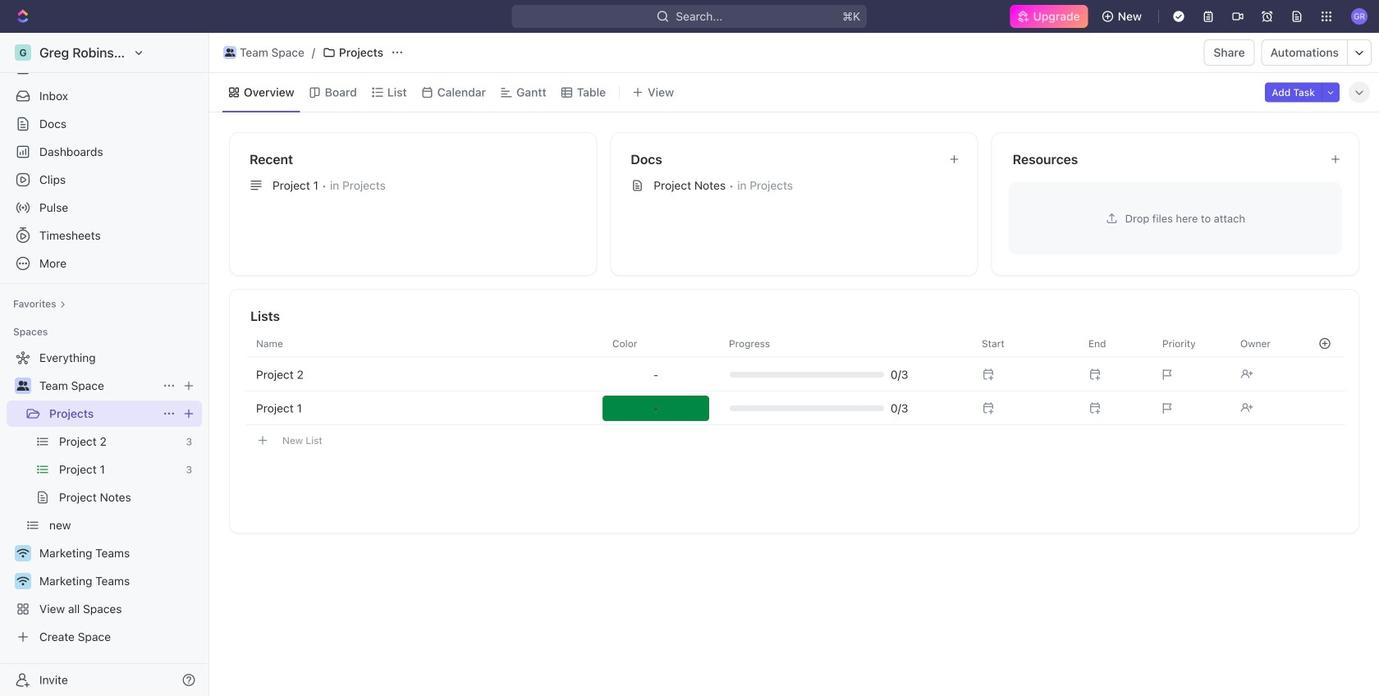 Task type: describe. For each thing, give the bounding box(es) containing it.
1 vertical spatial dropdown menu image
[[603, 396, 710, 421]]

user group image
[[225, 48, 235, 57]]



Task type: vqa. For each thing, say whether or not it's contained in the screenshot.
TREE
yes



Task type: locate. For each thing, give the bounding box(es) containing it.
dropdown menu image
[[654, 368, 659, 382], [603, 396, 710, 421]]

wifi image
[[17, 549, 29, 559]]

user group image
[[17, 381, 29, 391]]

0 vertical spatial dropdown menu image
[[654, 368, 659, 382]]

tree
[[7, 345, 202, 651]]

tree inside the 'sidebar' navigation
[[7, 345, 202, 651]]

wifi image
[[17, 577, 29, 586]]

greg robinson's workspace, , element
[[15, 44, 31, 61]]

sidebar navigation
[[0, 33, 213, 697]]



